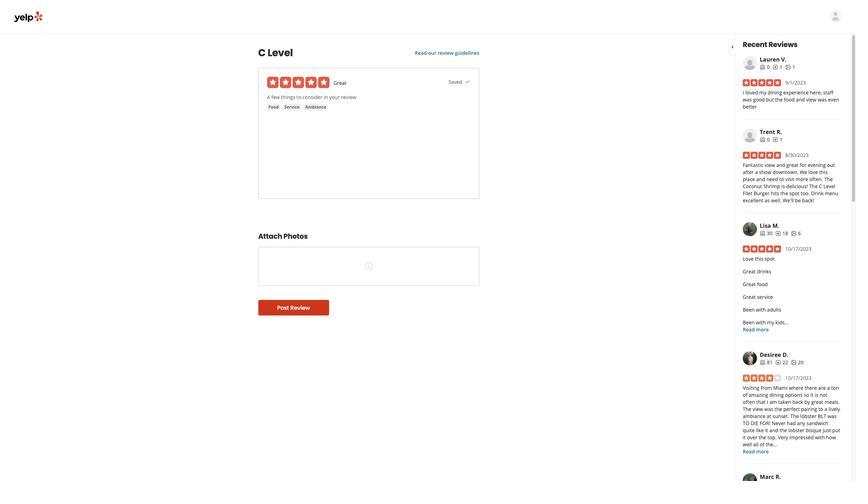 Task type: locate. For each thing, give the bounding box(es) containing it.
1 down trent r.
[[780, 136, 783, 143]]

2 friends element from the top
[[760, 136, 770, 143]]

spot up drinks
[[765, 256, 775, 262]]

we'll
[[784, 197, 795, 204]]

0 vertical spatial r.
[[777, 128, 783, 136]]

1 vertical spatial review
[[341, 94, 357, 101]]

2 vertical spatial view
[[753, 406, 764, 413]]

great up the downtown. at the right of page
[[787, 162, 799, 169]]

marc r.
[[760, 474, 782, 481]]

0 down lauren
[[768, 64, 770, 70]]

1 for r.
[[780, 136, 783, 143]]

your
[[330, 94, 340, 101]]

friends element containing 81
[[760, 360, 773, 367]]

read more button
[[743, 327, 770, 334], [743, 449, 770, 456]]

photos element containing 1
[[786, 64, 796, 71]]

is inside visiting from miami where there are a ton of amazing dining options so it is not often that i am taken back by great meals. the view was the perfect pairing to a lively ambiance at sunset. the lobster blt was to die for! never had any sandwich quite like it and the lobster bisque just put it over the top. very impressed with how well all of the… read more
[[816, 392, 819, 399]]

by
[[805, 399, 811, 406]]

0 vertical spatial review
[[438, 50, 454, 56]]

loved
[[746, 89, 759, 96]]

to up blt
[[819, 406, 824, 413]]

i left loved
[[743, 89, 745, 96]]

0 vertical spatial dining
[[768, 89, 783, 96]]

more inside fantastic view and great for evening out after a show downtown.  we love this place and need to visit more often.  the coconut shrimp is delicious!  the c level filet burger hits the spot too.  drink menu excellent as well.  we'll be back!
[[796, 176, 809, 183]]

1 vertical spatial photos element
[[792, 230, 802, 237]]

review right our
[[438, 50, 454, 56]]

coconut
[[743, 183, 763, 190]]

consider
[[303, 94, 323, 101]]

it up well
[[743, 435, 746, 441]]

1 for v.
[[780, 64, 783, 70]]

food down drinks
[[758, 281, 768, 288]]

d.
[[783, 351, 789, 359]]

of
[[743, 392, 748, 399], [760, 442, 765, 448]]

i inside i loved my dining experience here, staff was good but the food and view was even better
[[743, 89, 745, 96]]

1 horizontal spatial i
[[768, 399, 769, 406]]

my left kids… on the bottom right of page
[[768, 319, 775, 326]]

as
[[765, 197, 771, 204]]

tyler b. image
[[830, 10, 843, 23]]

a inside fantastic view and great for evening out after a show downtown.  we love this place and need to visit more often.  the coconut shrimp is delicious!  the c level filet burger hits the spot too.  drink menu excellent as well.  we'll be back!
[[756, 169, 759, 176]]

to
[[743, 420, 750, 427]]

visiting
[[743, 385, 760, 392]]

5 star rating image up love this spot
[[743, 246, 782, 253]]

to right "things" at the top of the page
[[297, 94, 301, 101]]

photo of trent r. image
[[743, 129, 758, 143]]

1 vertical spatial c
[[820, 183, 823, 190]]

saved
[[449, 78, 465, 85]]

reviews element down trent r.
[[773, 136, 783, 143]]

a
[[267, 94, 270, 101]]

1 vertical spatial of
[[760, 442, 765, 448]]

0 vertical spatial is
[[782, 183, 786, 190]]

3 16 friends v2 image from the top
[[760, 231, 766, 237]]

too.
[[801, 190, 811, 197]]

good
[[754, 96, 766, 103]]

0 vertical spatial spot
[[790, 190, 800, 197]]

1 vertical spatial a
[[828, 385, 831, 392]]

0 vertical spatial 16 photos v2 image
[[786, 64, 792, 70]]

1 horizontal spatial level
[[824, 183, 836, 190]]

it right like
[[766, 428, 769, 434]]

back
[[793, 399, 804, 406]]

1 horizontal spatial is
[[816, 392, 819, 399]]

and inside i loved my dining experience here, staff was good but the food and view was even better
[[797, 96, 806, 103]]

a right are
[[828, 385, 831, 392]]

0 vertical spatial 10/17/2023
[[786, 246, 812, 253]]

0 vertical spatial 16 friends v2 image
[[760, 64, 766, 70]]

16 review v2 image left 18
[[776, 231, 782, 237]]

my
[[760, 89, 767, 96], [768, 319, 775, 326]]

2 horizontal spatial it
[[811, 392, 814, 399]]

more down the we
[[796, 176, 809, 183]]

experience
[[784, 89, 809, 96]]

close sidebar icon image
[[730, 44, 736, 50], [730, 44, 736, 50]]

lobster down any
[[789, 428, 805, 434]]

5 star rating image
[[743, 79, 782, 86], [743, 152, 782, 159], [743, 246, 782, 253]]

the up sunset. on the right bottom of the page
[[775, 406, 783, 413]]

filet
[[743, 190, 753, 197]]

10/17/2023 up where
[[786, 375, 812, 382]]

this down evening
[[820, 169, 828, 176]]

there
[[805, 385, 818, 392]]

reviews element down d.
[[776, 360, 789, 367]]

a up blt
[[825, 406, 828, 413]]

2 vertical spatial read
[[743, 449, 755, 456]]

2 been from the top
[[743, 319, 755, 326]]

often.
[[810, 176, 824, 183]]

great for great drinks
[[743, 268, 756, 275]]

more down been with my kids…
[[757, 327, 770, 333]]

view down that
[[753, 406, 764, 413]]

0 vertical spatial great
[[787, 162, 799, 169]]

of up often
[[743, 392, 748, 399]]

10/17/2023 down 6
[[786, 246, 812, 253]]

reviews element down lauren v.
[[773, 64, 783, 71]]

post
[[277, 304, 289, 312]]

16 friends v2 image left 30
[[760, 231, 766, 237]]

1 vertical spatial 16 photos v2 image
[[792, 231, 797, 237]]

2 vertical spatial a
[[825, 406, 828, 413]]

been
[[743, 307, 755, 313], [743, 319, 755, 326]]

more down all
[[757, 449, 770, 456]]

my for kids…
[[768, 319, 775, 326]]

2 horizontal spatial to
[[819, 406, 824, 413]]

0 vertical spatial this
[[820, 169, 828, 176]]

3 friends element from the top
[[760, 230, 773, 237]]

1 vertical spatial is
[[816, 392, 819, 399]]

16 friends v2 image down lauren
[[760, 64, 766, 70]]

great up your
[[334, 80, 347, 86]]

2 vertical spatial to
[[819, 406, 824, 413]]

blt
[[818, 413, 827, 420]]

photos element right 18
[[792, 230, 802, 237]]

review
[[438, 50, 454, 56], [341, 94, 357, 101]]

3 5 star rating image from the top
[[743, 246, 782, 253]]

0 vertical spatial been
[[743, 307, 755, 313]]

photos element down "v."
[[786, 64, 796, 71]]

was up at
[[765, 406, 774, 413]]

16 photos v2 image for m.
[[792, 231, 797, 237]]

v.
[[782, 56, 787, 63]]

0 vertical spatial level
[[268, 46, 293, 60]]

0 vertical spatial my
[[760, 89, 767, 96]]

spot down delicious!
[[790, 190, 800, 197]]

with down great service
[[757, 307, 767, 313]]

0 vertical spatial 16 review v2 image
[[773, 64, 779, 70]]

more
[[796, 176, 809, 183], [757, 327, 770, 333], [757, 449, 770, 456]]

photos element for lisa m.
[[792, 230, 802, 237]]

is right 'shrimp'
[[782, 183, 786, 190]]

30
[[768, 230, 773, 237]]

read down well
[[743, 449, 755, 456]]

1 horizontal spatial it
[[766, 428, 769, 434]]

2 0 from the top
[[768, 136, 770, 143]]

with down the "bisque"
[[816, 435, 826, 441]]

friends element for desiree
[[760, 360, 773, 367]]

perfect
[[784, 406, 801, 413]]

16 photos v2 image left 6
[[792, 231, 797, 237]]

16 review v2 image for desiree
[[776, 360, 782, 366]]

1 been from the top
[[743, 307, 755, 313]]

1 friends element from the top
[[760, 64, 770, 71]]

all
[[754, 442, 759, 448]]

16 photos v2 image down "v."
[[786, 64, 792, 70]]

1 horizontal spatial c
[[820, 183, 823, 190]]

food down experience
[[785, 96, 795, 103]]

0 horizontal spatial is
[[782, 183, 786, 190]]

0 vertical spatial view
[[807, 96, 817, 103]]

a
[[756, 169, 759, 176], [828, 385, 831, 392], [825, 406, 828, 413]]

1 horizontal spatial review
[[438, 50, 454, 56]]

view down the here,
[[807, 96, 817, 103]]

2 vertical spatial photos element
[[792, 360, 804, 367]]

great down "not"
[[812, 399, 824, 406]]

5 star rating image for trent r.
[[743, 152, 782, 159]]

16 review v2 image for trent
[[773, 137, 779, 143]]

r. right marc
[[776, 474, 782, 481]]

been for been with adults
[[743, 307, 755, 313]]

shrimp
[[764, 183, 781, 190]]

spot
[[790, 190, 800, 197], [765, 256, 775, 262]]

0 vertical spatial more
[[796, 176, 809, 183]]

the
[[825, 176, 834, 183], [810, 183, 819, 190], [743, 406, 752, 413], [791, 413, 800, 420]]

0 vertical spatial read
[[415, 50, 427, 56]]

reviews element
[[773, 64, 783, 71], [773, 136, 783, 143], [776, 230, 789, 237], [776, 360, 789, 367]]

0 vertical spatial food
[[785, 96, 795, 103]]

1 vertical spatial level
[[824, 183, 836, 190]]

lisa
[[760, 222, 772, 230]]

of right all
[[760, 442, 765, 448]]

things
[[281, 94, 295, 101]]

r. right trent
[[777, 128, 783, 136]]

0 horizontal spatial view
[[753, 406, 764, 413]]

love
[[809, 169, 819, 176]]

0 down trent
[[768, 136, 770, 143]]

10/17/2023 for desiree d.
[[786, 375, 812, 382]]

options
[[786, 392, 803, 399]]

16 photos v2 image left 20
[[792, 360, 797, 366]]

great down love
[[743, 268, 756, 275]]

friends element containing 30
[[760, 230, 773, 237]]

16 friends v2 image down trent
[[760, 137, 766, 143]]

the up the we'll
[[781, 190, 789, 197]]

bisque
[[807, 428, 822, 434]]

0
[[768, 64, 770, 70], [768, 136, 770, 143]]

2 vertical spatial more
[[757, 449, 770, 456]]

read more button down been with my kids…
[[743, 327, 770, 334]]

my inside i loved my dining experience here, staff was good but the food and view was even better
[[760, 89, 767, 96]]

and down experience
[[797, 96, 806, 103]]

a down 'fantastic'
[[756, 169, 759, 176]]

are
[[819, 385, 827, 392]]

here,
[[811, 89, 823, 96]]

friends element down desiree
[[760, 360, 773, 367]]

16 review v2 image for v.
[[773, 64, 779, 70]]

16 review v2 image down trent r.
[[773, 137, 779, 143]]

0 horizontal spatial this
[[756, 256, 764, 262]]

0 horizontal spatial great
[[787, 162, 799, 169]]

16 review v2 image left the 22
[[776, 360, 782, 366]]

0 horizontal spatial it
[[743, 435, 746, 441]]

this right love
[[756, 256, 764, 262]]

2 5 star rating image from the top
[[743, 152, 782, 159]]

0 horizontal spatial level
[[268, 46, 293, 60]]

1 read more button from the top
[[743, 327, 770, 334]]

r.
[[777, 128, 783, 136], [776, 474, 782, 481]]

trent r.
[[760, 128, 783, 136]]

1 vertical spatial 16 review v2 image
[[776, 360, 782, 366]]

read for read our review guidelines
[[415, 50, 427, 56]]

1 16 friends v2 image from the top
[[760, 64, 766, 70]]

even
[[829, 96, 840, 103]]

friends element down trent
[[760, 136, 770, 143]]

0 vertical spatial a
[[756, 169, 759, 176]]

with inside visiting from miami where there are a ton of amazing dining options so it is not often that i am taken back by great meals. the view was the perfect pairing to a lively ambiance at sunset. the lobster blt was to die for! never had any sandwich quite like it and the lobster bisque just put it over the top. very impressed with how well all of the… read more
[[816, 435, 826, 441]]

great
[[787, 162, 799, 169], [812, 399, 824, 406]]

review right your
[[341, 94, 357, 101]]

to down the downtown. at the right of page
[[780, 176, 785, 183]]

read more button for desiree d.
[[743, 449, 770, 456]]

ambiance
[[305, 104, 327, 110]]

0 vertical spatial it
[[811, 392, 814, 399]]

1 horizontal spatial to
[[780, 176, 785, 183]]

reviews element containing 18
[[776, 230, 789, 237]]

friends element
[[760, 64, 770, 71], [760, 136, 770, 143], [760, 230, 773, 237], [760, 360, 773, 367]]

2 vertical spatial 5 star rating image
[[743, 246, 782, 253]]

2 vertical spatial it
[[743, 435, 746, 441]]

it right "so"
[[811, 392, 814, 399]]

it
[[811, 392, 814, 399], [766, 428, 769, 434], [743, 435, 746, 441]]

1 vertical spatial read
[[743, 327, 755, 333]]

read down been with my kids…
[[743, 327, 755, 333]]

view inside visiting from miami where there are a ton of amazing dining options so it is not often that i am taken back by great meals. the view was the perfect pairing to a lively ambiance at sunset. the lobster blt was to die for! never had any sandwich quite like it and the lobster bisque just put it over the top. very impressed with how well all of the… read more
[[753, 406, 764, 413]]

5 star rating image for lauren v.
[[743, 79, 782, 86]]

dining up but
[[768, 89, 783, 96]]

0 horizontal spatial c
[[258, 46, 266, 60]]

0 vertical spatial i
[[743, 89, 745, 96]]

read
[[415, 50, 427, 56], [743, 327, 755, 333], [743, 449, 755, 456]]

0 vertical spatial 5 star rating image
[[743, 79, 782, 86]]

recent reviews
[[743, 40, 798, 50]]

1 vertical spatial i
[[768, 399, 769, 406]]

with for my
[[757, 319, 767, 326]]

been down great service
[[743, 307, 755, 313]]

1 vertical spatial 0
[[768, 136, 770, 143]]

in
[[324, 94, 328, 101]]

kids…
[[776, 319, 789, 326]]

1 horizontal spatial view
[[765, 162, 776, 169]]

c
[[258, 46, 266, 60], [820, 183, 823, 190]]

visit
[[786, 176, 795, 183]]

the right but
[[776, 96, 783, 103]]

at
[[767, 413, 772, 420]]

dining
[[768, 89, 783, 96], [770, 392, 785, 399]]

friends element down lauren
[[760, 64, 770, 71]]

1 vertical spatial with
[[757, 319, 767, 326]]

5 star rating image up 'fantastic'
[[743, 152, 782, 159]]

1 horizontal spatial this
[[820, 169, 828, 176]]

2 vertical spatial with
[[816, 435, 826, 441]]

1 10/17/2023 from the top
[[786, 246, 812, 253]]

ton
[[832, 385, 840, 392]]

great down the 'great drinks'
[[743, 281, 756, 288]]

2 vertical spatial 16 friends v2 image
[[760, 231, 766, 237]]

and down show on the right top of page
[[757, 176, 766, 183]]

1 vertical spatial to
[[780, 176, 785, 183]]

1 vertical spatial 10/17/2023
[[786, 375, 812, 382]]

0 horizontal spatial of
[[743, 392, 748, 399]]

1 vertical spatial great
[[812, 399, 824, 406]]

dining inside i loved my dining experience here, staff was good but the food and view was even better
[[768, 89, 783, 96]]

0 vertical spatial photos element
[[786, 64, 796, 71]]

18
[[783, 230, 789, 237]]

16 review v2 image down lauren v.
[[773, 64, 779, 70]]

0 vertical spatial read more button
[[743, 327, 770, 334]]

16 review v2 image
[[773, 137, 779, 143], [776, 360, 782, 366]]

love
[[743, 256, 754, 262]]

1 vertical spatial r.
[[776, 474, 782, 481]]

reviews element down the "m."
[[776, 230, 789, 237]]

lobster down pairing
[[801, 413, 817, 420]]

photos element containing 6
[[792, 230, 802, 237]]

sandwich
[[807, 420, 829, 427]]

16 friends v2 image
[[760, 64, 766, 70], [760, 137, 766, 143], [760, 231, 766, 237]]

1 vertical spatial view
[[765, 162, 776, 169]]

great down great food
[[743, 294, 756, 301]]

attach photos
[[258, 232, 308, 242]]

food inside i loved my dining experience here, staff was good but the food and view was even better
[[785, 96, 795, 103]]

1 vertical spatial this
[[756, 256, 764, 262]]

photos element containing 20
[[792, 360, 804, 367]]

the up very
[[780, 428, 788, 434]]

reviews element containing 22
[[776, 360, 789, 367]]

from
[[761, 385, 773, 392]]

1 vertical spatial read more button
[[743, 449, 770, 456]]

level up 'rating' element
[[268, 46, 293, 60]]

1 horizontal spatial great
[[812, 399, 824, 406]]

1 vertical spatial food
[[758, 281, 768, 288]]

attach
[[258, 232, 282, 242]]

None radio
[[293, 77, 304, 88], [318, 77, 330, 88], [293, 77, 304, 88], [318, 77, 330, 88]]

16 review v2 image
[[773, 64, 779, 70], [776, 231, 782, 237]]

2 read more button from the top
[[743, 449, 770, 456]]

0 horizontal spatial i
[[743, 89, 745, 96]]

view up show on the right top of page
[[765, 162, 776, 169]]

hits
[[771, 190, 780, 197]]

photo of lauren v. image
[[743, 56, 758, 70]]

0 horizontal spatial to
[[297, 94, 301, 101]]

0 vertical spatial 0
[[768, 64, 770, 70]]

0 vertical spatial c
[[258, 46, 266, 60]]

and up top.
[[770, 428, 779, 434]]

read for read more
[[743, 327, 755, 333]]

1 vertical spatial been
[[743, 319, 755, 326]]

i left am
[[768, 399, 769, 406]]

read our review guidelines
[[415, 50, 480, 56]]

2 16 friends v2 image from the top
[[760, 137, 766, 143]]

1 horizontal spatial food
[[785, 96, 795, 103]]

our
[[429, 50, 437, 56]]

1 vertical spatial 5 star rating image
[[743, 152, 782, 159]]

my up the good
[[760, 89, 767, 96]]

1 horizontal spatial spot
[[790, 190, 800, 197]]

1 vertical spatial my
[[768, 319, 775, 326]]

read more button down all
[[743, 449, 770, 456]]

1 horizontal spatial my
[[768, 319, 775, 326]]

read left our
[[415, 50, 427, 56]]

level up the menu
[[824, 183, 836, 190]]

1 vertical spatial more
[[757, 327, 770, 333]]

rating element
[[267, 77, 330, 88]]

was down lively
[[828, 413, 837, 420]]

dining up am
[[770, 392, 785, 399]]

4 friends element from the top
[[760, 360, 773, 367]]

2 10/17/2023 from the top
[[786, 375, 812, 382]]

5 star rating image for lisa m.
[[743, 246, 782, 253]]

1 vertical spatial dining
[[770, 392, 785, 399]]

16 friends v2 image for lisa m.
[[760, 231, 766, 237]]

5 star rating image up loved
[[743, 79, 782, 86]]

been up read more
[[743, 319, 755, 326]]

1 down "v."
[[780, 64, 783, 70]]

2 horizontal spatial view
[[807, 96, 817, 103]]

show
[[760, 169, 772, 176]]

photos element right the 22
[[792, 360, 804, 367]]

1 0 from the top
[[768, 64, 770, 70]]

place
[[743, 176, 756, 183]]

with up read more
[[757, 319, 767, 326]]

1
[[780, 64, 783, 70], [793, 64, 796, 70], [780, 136, 783, 143]]

2 vertical spatial 16 photos v2 image
[[792, 360, 797, 366]]

great
[[334, 80, 347, 86], [743, 268, 756, 275], [743, 281, 756, 288], [743, 294, 756, 301]]

photo of marc r. image
[[743, 474, 758, 482]]

1 5 star rating image from the top
[[743, 79, 782, 86]]

0 horizontal spatial spot
[[765, 256, 775, 262]]

0 vertical spatial 16 review v2 image
[[773, 137, 779, 143]]

photos element
[[786, 64, 796, 71], [792, 230, 802, 237], [792, 360, 804, 367]]

None radio
[[267, 77, 279, 88], [280, 77, 291, 88], [306, 77, 317, 88], [267, 77, 279, 88], [280, 77, 291, 88], [306, 77, 317, 88]]

1 vertical spatial 16 review v2 image
[[776, 231, 782, 237]]

16 photos v2 image
[[786, 64, 792, 70], [792, 231, 797, 237], [792, 360, 797, 366]]



Task type: vqa. For each thing, say whether or not it's contained in the screenshot.
topmost Read more dropdown button
yes



Task type: describe. For each thing, give the bounding box(es) containing it.
been for been with my kids…
[[743, 319, 755, 326]]

great food
[[743, 281, 768, 288]]

fantastic
[[743, 162, 764, 169]]

where
[[790, 385, 804, 392]]

few
[[272, 94, 280, 101]]

16 review v2 image for m.
[[776, 231, 782, 237]]

great inside fantastic view and great for evening out after a show downtown.  we love this place and need to visit more often.  the coconut shrimp is delicious!  the c level filet burger hits the spot too.  drink menu excellent as well.  we'll be back!
[[787, 162, 799, 169]]

0 vertical spatial lobster
[[801, 413, 817, 420]]

sunset.
[[773, 413, 790, 420]]

0 vertical spatial of
[[743, 392, 748, 399]]

to inside visiting from miami where there are a ton of amazing dining options so it is not often that i am taken back by great meals. the view was the perfect pairing to a lively ambiance at sunset. the lobster blt was to die for! never had any sandwich quite like it and the lobster bisque just put it over the top. very impressed with how well all of the… read more
[[819, 406, 824, 413]]

c level link
[[258, 46, 398, 60]]

to inside fantastic view and great for evening out after a show downtown.  we love this place and need to visit more often.  the coconut shrimp is delicious!  the c level filet burger hits the spot too.  drink menu excellent as well.  we'll be back!
[[780, 176, 785, 183]]

great for great food
[[743, 281, 756, 288]]

great for great
[[334, 80, 347, 86]]

was up better
[[743, 96, 752, 103]]

this inside fantastic view and great for evening out after a show downtown.  we love this place and need to visit more often.  the coconut shrimp is delicious!  the c level filet burger hits the spot too.  drink menu excellent as well.  we'll be back!
[[820, 169, 828, 176]]

8/30/2023
[[786, 152, 809, 159]]

0 horizontal spatial review
[[341, 94, 357, 101]]

level inside fantastic view and great for evening out after a show downtown.  we love this place and need to visit more often.  the coconut shrimp is delicious!  the c level filet burger hits the spot too.  drink menu excellent as well.  we'll be back!
[[824, 183, 836, 190]]

0 vertical spatial to
[[297, 94, 301, 101]]

lisa m.
[[760, 222, 780, 230]]

for!
[[760, 420, 771, 427]]

0 horizontal spatial food
[[758, 281, 768, 288]]

4 star rating image
[[743, 375, 782, 382]]

post review
[[277, 304, 310, 312]]

not
[[820, 392, 828, 399]]

reviews element for r.
[[773, 136, 783, 143]]

fantastic view and great for evening out after a show downtown.  we love this place and need to visit more often.  the coconut shrimp is delicious!  the c level filet burger hits the spot too.  drink menu excellent as well.  we'll be back!
[[743, 162, 839, 204]]

over
[[748, 435, 758, 441]]

16 checkmark v2 image
[[465, 79, 471, 85]]

lauren v.
[[760, 56, 787, 63]]

spot inside fantastic view and great for evening out after a show downtown.  we love this place and need to visit more often.  the coconut shrimp is delicious!  the c level filet burger hits the spot too.  drink menu excellent as well.  we'll be back!
[[790, 190, 800, 197]]

and inside visiting from miami where there are a ton of amazing dining options so it is not often that i am taken back by great meals. the view was the perfect pairing to a lively ambiance at sunset. the lobster blt was to die for! never had any sandwich quite like it and the lobster bisque just put it over the top. very impressed with how well all of the… read more
[[770, 428, 779, 434]]

trent
[[760, 128, 776, 136]]

0 for lauren
[[768, 64, 770, 70]]

the down often.
[[810, 183, 819, 190]]

love this spot
[[743, 256, 775, 262]]

and up the downtown. at the right of page
[[777, 162, 786, 169]]

staff
[[824, 89, 834, 96]]

with for adults
[[757, 307, 767, 313]]

great drinks
[[743, 268, 772, 275]]

drinks
[[758, 268, 772, 275]]

guidelines
[[455, 50, 480, 56]]

reviews element for d.
[[776, 360, 789, 367]]

great inside visiting from miami where there are a ton of amazing dining options so it is not often that i am taken back by great meals. the view was the perfect pairing to a lively ambiance at sunset. the lobster blt was to die for! never had any sandwich quite like it and the lobster bisque just put it over the top. very impressed with how well all of the… read more
[[812, 399, 824, 406]]

back!
[[803, 197, 815, 204]]

16 friends v2 image
[[760, 360, 766, 366]]

desiree
[[760, 351, 782, 359]]

view inside i loved my dining experience here, staff was good but the food and view was even better
[[807, 96, 817, 103]]

adults
[[768, 307, 782, 313]]

amazing
[[749, 392, 769, 399]]

die
[[751, 420, 759, 427]]

attach photos image
[[365, 262, 373, 270]]

downtown.
[[773, 169, 799, 176]]

1 vertical spatial lobster
[[789, 428, 805, 434]]

was down staff
[[819, 96, 828, 103]]

reviews element for m.
[[776, 230, 789, 237]]

that
[[757, 399, 766, 406]]

review
[[291, 304, 310, 312]]

10/17/2023 for lisa m.
[[786, 246, 812, 253]]

the down often
[[743, 406, 752, 413]]

delicious!
[[787, 183, 809, 190]]

marc
[[760, 474, 775, 481]]

great for great service
[[743, 294, 756, 301]]

the right often.
[[825, 176, 834, 183]]

i loved my dining experience here, staff was good but the food and view was even better
[[743, 89, 840, 110]]

friends element for lauren
[[760, 64, 770, 71]]

photos
[[284, 232, 308, 242]]

been with my kids…
[[743, 319, 789, 326]]

i inside visiting from miami where there are a ton of amazing dining options so it is not often that i am taken back by great meals. the view was the perfect pairing to a lively ambiance at sunset. the lobster blt was to die for! never had any sandwich quite like it and the lobster bisque just put it over the top. very impressed with how well all of the… read more
[[768, 399, 769, 406]]

a few things to consider in your review
[[267, 94, 357, 101]]

so
[[805, 392, 810, 399]]

well.
[[772, 197, 782, 204]]

often
[[743, 399, 756, 406]]

food
[[269, 104, 279, 110]]

for
[[800, 162, 807, 169]]

6
[[799, 230, 802, 237]]

1 vertical spatial spot
[[765, 256, 775, 262]]

1 horizontal spatial of
[[760, 442, 765, 448]]

read inside visiting from miami where there are a ton of amazing dining options so it is not often that i am taken back by great meals. the view was the perfect pairing to a lively ambiance at sunset. the lobster blt was to die for! never had any sandwich quite like it and the lobster bisque just put it over the top. very impressed with how well all of the… read more
[[743, 449, 755, 456]]

1 up 9/1/2023
[[793, 64, 796, 70]]

photos element for desiree d.
[[792, 360, 804, 367]]

need
[[767, 176, 779, 183]]

out
[[828, 162, 836, 169]]

the…
[[766, 442, 778, 448]]

very
[[779, 435, 789, 441]]

evening
[[808, 162, 827, 169]]

my for dining
[[760, 89, 767, 96]]

friends element for trent
[[760, 136, 770, 143]]

photos element for lauren v.
[[786, 64, 796, 71]]

reviews element for v.
[[773, 64, 783, 71]]

menu
[[826, 190, 839, 197]]

1 vertical spatial it
[[766, 428, 769, 434]]

16 photos v2 image for d.
[[792, 360, 797, 366]]

lively
[[829, 406, 841, 413]]

dining inside visiting from miami where there are a ton of amazing dining options so it is not often that i am taken back by great meals. the view was the perfect pairing to a lively ambiance at sunset. the lobster blt was to die for! never had any sandwich quite like it and the lobster bisque just put it over the top. very impressed with how well all of the… read more
[[770, 392, 785, 399]]

great service
[[743, 294, 774, 301]]

been with adults
[[743, 307, 782, 313]]

r. for marc r.
[[776, 474, 782, 481]]

be
[[796, 197, 802, 204]]

c inside fantastic view and great for evening out after a show downtown.  we love this place and need to visit more often.  the coconut shrimp is delicious!  the c level filet burger hits the spot too.  drink menu excellent as well.  we'll be back!
[[820, 183, 823, 190]]

but
[[767, 96, 775, 103]]

post review button
[[258, 300, 329, 316]]

22
[[783, 360, 789, 366]]

friends element for lisa
[[760, 230, 773, 237]]

c level
[[258, 46, 293, 60]]

20
[[799, 360, 804, 366]]

is inside fantastic view and great for evening out after a show downtown.  we love this place and need to visit more often.  the coconut shrimp is delicious!  the c level filet burger hits the spot too.  drink menu excellent as well.  we'll be back!
[[782, 183, 786, 190]]

never
[[773, 420, 786, 427]]

visiting from miami where there are a ton of amazing dining options so it is not often that i am taken back by great meals. the view was the perfect pairing to a lively ambiance at sunset. the lobster blt was to die for! never had any sandwich quite like it and the lobster bisque just put it over the top. very impressed with how well all of the… read more
[[743, 385, 841, 456]]

r. for trent r.
[[777, 128, 783, 136]]

more inside visiting from miami where there are a ton of amazing dining options so it is not often that i am taken back by great meals. the view was the perfect pairing to a lively ambiance at sunset. the lobster blt was to die for! never had any sandwich quite like it and the lobster bisque just put it over the top. very impressed with how well all of the… read more
[[757, 449, 770, 456]]

like
[[757, 428, 765, 434]]

view inside fantastic view and great for evening out after a show downtown.  we love this place and need to visit more often.  the coconut shrimp is delicious!  the c level filet burger hits the spot too.  drink menu excellent as well.  we'll be back!
[[765, 162, 776, 169]]

16 photos v2 image for v.
[[786, 64, 792, 70]]

16 friends v2 image for lauren v.
[[760, 64, 766, 70]]

meals.
[[825, 399, 840, 406]]

the down perfect on the right of page
[[791, 413, 800, 420]]

9/1/2023
[[786, 79, 807, 86]]

the inside i loved my dining experience here, staff was good but the food and view was even better
[[776, 96, 783, 103]]

the inside fantastic view and great for evening out after a show downtown.  we love this place and need to visit more often.  the coconut shrimp is delicious!  the c level filet burger hits the spot too.  drink menu excellent as well.  we'll be back!
[[781, 190, 789, 197]]

81
[[768, 360, 773, 366]]

16 friends v2 image for trent r.
[[760, 137, 766, 143]]

service
[[285, 104, 300, 110]]

the down like
[[759, 435, 767, 441]]

photo of desiree d. image
[[743, 352, 758, 366]]

burger
[[754, 190, 770, 197]]

top.
[[768, 435, 777, 441]]

0 for trent
[[768, 136, 770, 143]]

photo of lisa m. image
[[743, 222, 758, 237]]

miami
[[774, 385, 788, 392]]

read more button for lisa m.
[[743, 327, 770, 334]]

well
[[743, 442, 753, 448]]

had
[[788, 420, 796, 427]]



